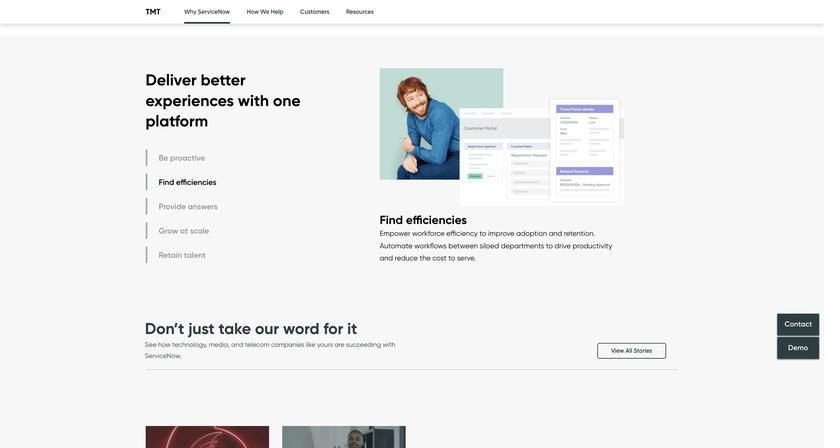 Task type: locate. For each thing, give the bounding box(es) containing it.
1 vertical spatial and
[[380, 254, 393, 263]]

1 horizontal spatial with
[[383, 341, 395, 349]]

are
[[335, 341, 344, 349]]

scale
[[190, 226, 209, 236]]

retain talent
[[159, 251, 206, 260]]

1 vertical spatial find
[[380, 213, 403, 227]]

better
[[201, 70, 246, 90]]

how we help link
[[247, 0, 283, 24]]

like
[[306, 341, 316, 349]]

find down be
[[159, 178, 174, 187]]

all
[[626, 348, 632, 355]]

1 vertical spatial efficiencies
[[406, 213, 467, 227]]

to right cost
[[448, 254, 455, 263]]

0 vertical spatial efficiencies
[[176, 178, 216, 187]]

1 vertical spatial to
[[546, 242, 553, 250]]

efficiencies up workforce
[[406, 213, 467, 227]]

0 horizontal spatial efficiencies
[[176, 178, 216, 187]]

0 vertical spatial and
[[549, 229, 562, 238]]

media,
[[209, 341, 230, 349]]

0 horizontal spatial to
[[448, 254, 455, 263]]

adoption
[[516, 229, 547, 238]]

view all stories link
[[597, 343, 666, 359]]

0 horizontal spatial and
[[231, 341, 243, 349]]

and
[[549, 229, 562, 238], [380, 254, 393, 263], [231, 341, 243, 349]]

0 vertical spatial to
[[480, 229, 486, 238]]

a young professional looks toward a screenshot of a customer portal workflow for communication service providers. image
[[380, 62, 624, 212]]

to
[[480, 229, 486, 238], [546, 242, 553, 250], [448, 254, 455, 263]]

find efficiencies empower workforce efficiency to improve adoption and retention. automate workflows between siloed departments to drive productivity and reduce the cost to serve.
[[380, 213, 612, 263]]

cost
[[432, 254, 447, 263]]

to up siloed
[[480, 229, 486, 238]]

1 horizontal spatial efficiencies
[[406, 213, 467, 227]]

the
[[420, 254, 431, 263]]

answers
[[188, 202, 218, 211]]

1 vertical spatial with
[[383, 341, 395, 349]]

2 horizontal spatial to
[[546, 242, 553, 250]]

companies
[[271, 341, 304, 349]]

find up empower
[[380, 213, 403, 227]]

between
[[449, 242, 478, 250]]

2 vertical spatial to
[[448, 254, 455, 263]]

1 horizontal spatial to
[[480, 229, 486, 238]]

dxc technology logo image
[[282, 427, 405, 449]]

be proactive link
[[146, 150, 219, 166]]

and down automate
[[380, 254, 393, 263]]

find efficiencies link
[[146, 174, 219, 191]]

productivity
[[573, 242, 612, 250]]

find
[[159, 178, 174, 187], [380, 213, 403, 227]]

find for find efficiencies
[[159, 178, 174, 187]]

view all stories
[[611, 348, 652, 355]]

deliver better experiences with one platform
[[146, 70, 301, 131]]

how
[[247, 8, 259, 15]]

with
[[238, 91, 269, 110], [383, 341, 395, 349]]

servicenow.
[[145, 352, 181, 360]]

0 vertical spatial find
[[159, 178, 174, 187]]

workforce
[[412, 229, 445, 238]]

technology,
[[172, 341, 207, 349]]

1 horizontal spatial and
[[380, 254, 393, 263]]

efficiencies inside find efficiencies empower workforce efficiency to improve adoption and retention. automate workflows between siloed departments to drive productivity and reduce the cost to serve.
[[406, 213, 467, 227]]

word
[[283, 319, 320, 339]]

reduce
[[395, 254, 418, 263]]

2 vertical spatial and
[[231, 341, 243, 349]]

why
[[184, 8, 196, 15]]

and up drive
[[549, 229, 562, 238]]

we
[[260, 8, 269, 15]]

stories
[[634, 348, 652, 355]]

0 horizontal spatial with
[[238, 91, 269, 110]]

0 vertical spatial with
[[238, 91, 269, 110]]

0 horizontal spatial find
[[159, 178, 174, 187]]

to left drive
[[546, 242, 553, 250]]

telecom
[[245, 341, 269, 349]]

customers link
[[300, 0, 329, 24]]

efficiencies up answers
[[176, 178, 216, 187]]

1 horizontal spatial find
[[380, 213, 403, 227]]

automate
[[380, 242, 413, 250]]

experiences
[[146, 91, 234, 110]]

deliver
[[146, 70, 197, 90]]

find inside find efficiencies empower workforce efficiency to improve adoption and retention. automate workflows between siloed departments to drive productivity and reduce the cost to serve.
[[380, 213, 403, 227]]

find for find efficiencies empower workforce efficiency to improve adoption and retention. automate workflows between siloed departments to drive productivity and reduce the cost to serve.
[[380, 213, 403, 227]]

yours
[[317, 341, 333, 349]]

and inside the don't just take our word for it see how technology, media, and telecom companies like yours are succeeding with servicenow.
[[231, 341, 243, 349]]

see
[[145, 341, 156, 349]]

contact link
[[777, 314, 819, 336]]

empower
[[380, 229, 410, 238]]

how we help
[[247, 8, 283, 15]]

find efficiencies
[[159, 178, 216, 187]]

efficiencies
[[176, 178, 216, 187], [406, 213, 467, 227]]

one
[[273, 91, 301, 110]]

and down the take
[[231, 341, 243, 349]]

customers
[[300, 8, 329, 15]]



Task type: vqa. For each thing, say whether or not it's contained in the screenshot.
Don't just take our word for it See how technology, media, and telecom companies like yours are succeeding with ServiceNow.
yes



Task type: describe. For each thing, give the bounding box(es) containing it.
provide answers
[[159, 202, 218, 211]]

with inside deliver better experiences with one platform
[[238, 91, 269, 110]]

tmt
[[146, 7, 161, 17]]

retain
[[159, 251, 182, 260]]

view
[[611, 348, 624, 355]]

for
[[323, 319, 343, 339]]

efficiencies for find efficiencies
[[176, 178, 216, 187]]

just
[[188, 319, 215, 339]]

grow at scale
[[159, 226, 209, 236]]

it
[[347, 319, 357, 339]]

grow at scale link
[[146, 223, 219, 239]]

resources
[[346, 8, 374, 15]]

retain talent link
[[146, 247, 219, 264]]

help
[[271, 8, 283, 15]]

resources link
[[346, 0, 374, 24]]

take
[[219, 319, 251, 339]]

talent
[[184, 251, 206, 260]]

demo
[[788, 344, 808, 353]]

efficiency
[[446, 229, 478, 238]]

proactive
[[170, 153, 205, 163]]

don't just take our word for it see how technology, media, and telecom companies like yours are succeeding with servicenow.
[[145, 319, 395, 360]]

servicenow
[[198, 8, 230, 15]]

with inside the don't just take our word for it see how technology, media, and telecom companies like yours are succeeding with servicenow.
[[383, 341, 395, 349]]

be proactive
[[159, 153, 205, 163]]

retention.
[[564, 229, 595, 238]]

grow
[[159, 226, 178, 236]]

provide answers link
[[146, 199, 219, 215]]

be
[[159, 153, 168, 163]]

siloed
[[480, 242, 499, 250]]

2 horizontal spatial and
[[549, 229, 562, 238]]

workflows
[[414, 242, 447, 250]]

why servicenow
[[184, 8, 230, 15]]

why servicenow link
[[184, 0, 230, 26]]

departments
[[501, 242, 544, 250]]

efficiencies for find efficiencies empower workforce efficiency to improve adoption and retention. automate workflows between siloed departments to drive productivity and reduce the cost to serve.
[[406, 213, 467, 227]]

our
[[255, 319, 279, 339]]

vodafone logo image
[[146, 427, 269, 449]]

how
[[158, 341, 171, 349]]

platform
[[146, 111, 208, 131]]

contact
[[785, 320, 812, 329]]

demo link
[[777, 337, 819, 359]]

don't
[[145, 319, 184, 339]]

at
[[180, 226, 188, 236]]

succeeding
[[346, 341, 381, 349]]

serve.
[[457, 254, 476, 263]]

drive
[[555, 242, 571, 250]]

improve
[[488, 229, 515, 238]]

provide
[[159, 202, 186, 211]]



